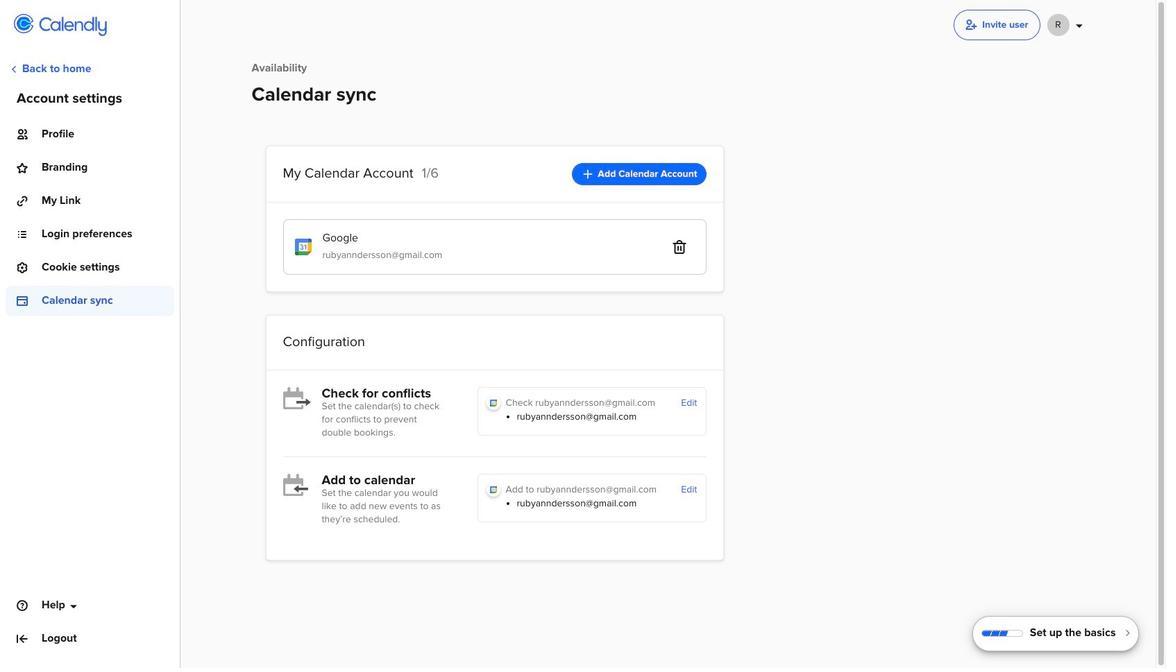 Task type: describe. For each thing, give the bounding box(es) containing it.
main navigation element
[[0, 0, 181, 669]]



Task type: locate. For each thing, give the bounding box(es) containing it.
calendly image
[[39, 17, 107, 36]]



